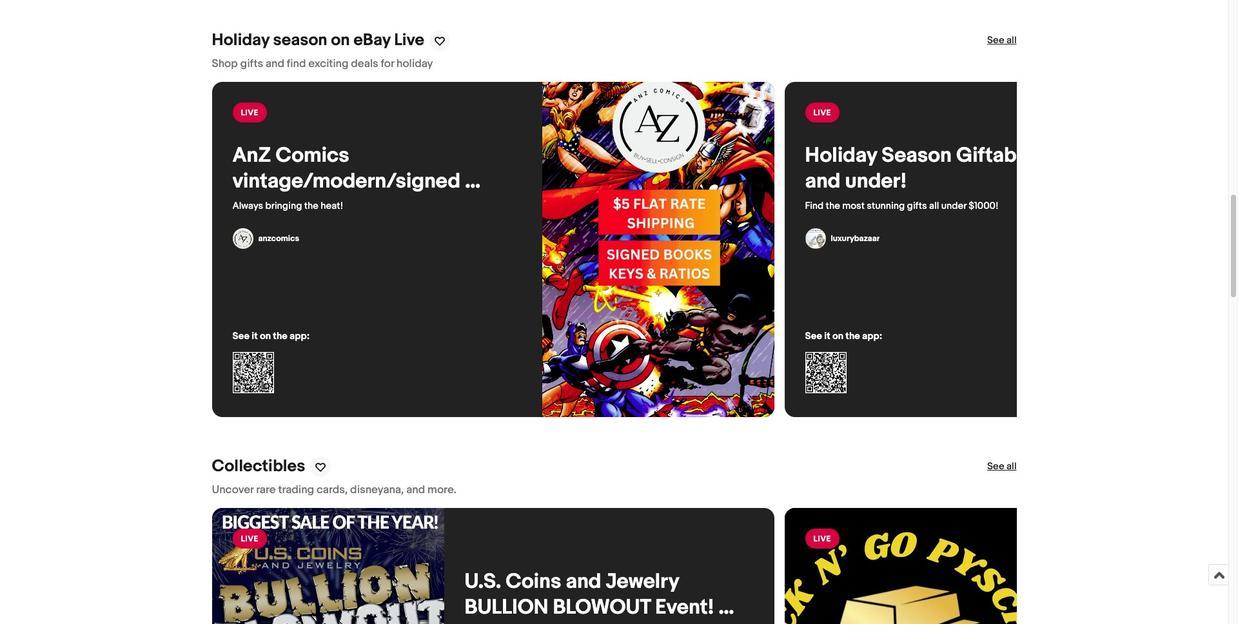 Task type: locate. For each thing, give the bounding box(es) containing it.
2 see all link from the top
[[988, 461, 1017, 474]]

1 horizontal spatial see it on the app:
[[805, 331, 883, 343]]

event!
[[655, 596, 714, 621]]

0 horizontal spatial on
[[260, 331, 271, 343]]

and inside the holiday season giftables $1k and under! find the most stunning gifts all under $1000!
[[805, 169, 841, 194]]

$1000!
[[969, 200, 999, 213]]

all
[[1007, 34, 1017, 47], [930, 200, 940, 213], [1007, 461, 1017, 473]]

0 vertical spatial see all
[[988, 34, 1017, 47]]

0 horizontal spatial app:
[[290, 331, 310, 343]]

and left find
[[266, 58, 284, 71]]

0 horizontal spatial it
[[252, 331, 258, 343]]

anz comics vintage/modern/signed books hosted by saul image
[[542, 82, 774, 418]]

books
[[233, 195, 292, 220]]

1 horizontal spatial holiday
[[805, 143, 877, 169]]

luxurybazaar
[[831, 234, 880, 244]]

1 see all from the top
[[988, 34, 1017, 47]]

1 horizontal spatial gifts
[[907, 200, 927, 213]]

holiday season on ebay live
[[212, 31, 424, 51]]

all for holiday season on ebay live
[[1007, 34, 1017, 47]]

all inside the holiday season giftables $1k and under! find the most stunning gifts all under $1000!
[[930, 200, 940, 213]]

jewelry
[[606, 570, 679, 595]]

0 vertical spatial holiday
[[212, 31, 269, 51]]

uncover
[[212, 484, 254, 497]]

ebay
[[354, 31, 391, 51]]

1 qrcode image from the left
[[233, 353, 274, 394]]

and inside u.s. coins and jewelry bullion blowout event! our biggest sale of the year!
[[566, 570, 601, 595]]

anzcomics image
[[233, 229, 253, 249]]

bringing
[[265, 200, 302, 213]]

0 horizontal spatial see it on the app:
[[233, 331, 310, 343]]

qrcode image
[[233, 353, 274, 394], [805, 353, 847, 394]]

live
[[394, 31, 424, 51], [241, 108, 259, 118], [814, 108, 832, 118], [241, 534, 259, 545], [814, 534, 832, 545]]

see all link for holiday season on ebay live
[[988, 34, 1017, 47]]

anz comics vintage/modern/signed books hosted by saul
[[233, 143, 465, 220]]

season
[[882, 143, 952, 169]]

season
[[273, 31, 327, 51]]

2 app: from the left
[[863, 331, 883, 343]]

1 vertical spatial gifts
[[907, 200, 927, 213]]

u.s. coins and jewelry bullion blowout event! our biggest sale of the year! image
[[212, 509, 444, 624]]

holiday
[[212, 31, 269, 51], [805, 143, 877, 169]]

2 vertical spatial all
[[1007, 461, 1017, 473]]

trading
[[278, 484, 314, 497]]

2 horizontal spatial on
[[833, 331, 844, 343]]

u.s.
[[465, 570, 501, 595]]

holiday up under!
[[805, 143, 877, 169]]

0 horizontal spatial holiday
[[212, 31, 269, 51]]

gifts right "shop"
[[240, 58, 263, 71]]

and
[[266, 58, 284, 71], [805, 169, 841, 194], [407, 484, 425, 497], [566, 570, 601, 595]]

1 horizontal spatial it
[[825, 331, 831, 343]]

holiday inside the holiday season giftables $1k and under! find the most stunning gifts all under $1000!
[[805, 143, 877, 169]]

gifts
[[240, 58, 263, 71], [907, 200, 927, 213]]

2 see it on the app: from the left
[[805, 331, 883, 343]]

under!
[[845, 169, 907, 194]]

0 vertical spatial all
[[1007, 34, 1017, 47]]

of
[[626, 622, 645, 624]]

anzcomics link
[[233, 229, 299, 249]]

see
[[988, 34, 1005, 47], [233, 331, 250, 343], [805, 331, 823, 343], [988, 461, 1005, 473]]

1 vertical spatial holiday
[[805, 143, 877, 169]]

see all
[[988, 34, 1017, 47], [988, 461, 1017, 473]]

gifts right stunning at the top of the page
[[907, 200, 927, 213]]

year!
[[685, 622, 733, 624]]

1 vertical spatial see all
[[988, 461, 1017, 473]]

app: for anz comics vintage/modern/signed books hosted by saul
[[290, 331, 310, 343]]

anz
[[233, 143, 271, 169]]

see it on the app:
[[233, 331, 310, 343], [805, 331, 883, 343]]

0 vertical spatial gifts
[[240, 58, 263, 71]]

1 vertical spatial see all link
[[988, 461, 1017, 474]]

see it on the app: for holiday season giftables $1k and under!
[[805, 331, 883, 343]]

and left more.
[[407, 484, 425, 497]]

holiday season giftables $1k and under! find the most stunning gifts all under $1000!
[[805, 143, 1085, 213]]

2 see all from the top
[[988, 461, 1017, 473]]

see all link
[[988, 34, 1017, 47], [988, 461, 1017, 474]]

on
[[331, 31, 350, 51], [260, 331, 271, 343], [833, 331, 844, 343]]

app:
[[290, 331, 310, 343], [863, 331, 883, 343]]

find
[[287, 58, 306, 71]]

and up "find"
[[805, 169, 841, 194]]

1 horizontal spatial on
[[331, 31, 350, 51]]

u.s. coins and jewelry bullion blowout event! our biggest sale of the year!
[[465, 570, 733, 624]]

and up blowout
[[566, 570, 601, 595]]

holiday up "shop"
[[212, 31, 269, 51]]

on for anz comics vintage/modern/signed books hosted by saul
[[260, 331, 271, 343]]

0 vertical spatial see all link
[[988, 34, 1017, 47]]

0 horizontal spatial qrcode image
[[233, 353, 274, 394]]

1 app: from the left
[[290, 331, 310, 343]]

giftables
[[957, 143, 1045, 169]]

luxurybazaar link
[[805, 229, 880, 249]]

biggest
[[504, 622, 578, 624]]

1 it from the left
[[252, 331, 258, 343]]

always bringing the heat!
[[233, 200, 343, 213]]

1 vertical spatial all
[[930, 200, 940, 213]]

it for holiday season giftables $1k and under!
[[825, 331, 831, 343]]

uncover rare trading cards, disneyana, and more.
[[212, 484, 457, 497]]

1 see it on the app: from the left
[[233, 331, 310, 343]]

stunning
[[867, 200, 905, 213]]

1 horizontal spatial qrcode image
[[805, 353, 847, 394]]

it
[[252, 331, 258, 343], [825, 331, 831, 343]]

1 horizontal spatial app:
[[863, 331, 883, 343]]

1 see all link from the top
[[988, 34, 1017, 47]]

shop gifts and find exciting deals for holiday
[[212, 58, 433, 71]]

on for holiday season giftables $1k and under!
[[833, 331, 844, 343]]

2 it from the left
[[825, 331, 831, 343]]

disneyana,
[[350, 484, 404, 497]]

the
[[304, 200, 319, 213], [826, 200, 840, 213], [273, 331, 288, 343], [846, 331, 860, 343], [650, 622, 681, 624]]

2 qrcode image from the left
[[805, 353, 847, 394]]



Task type: describe. For each thing, give the bounding box(es) containing it.
hosted
[[296, 195, 366, 220]]

more.
[[428, 484, 457, 497]]

bullion
[[465, 596, 548, 621]]

by
[[370, 195, 393, 220]]

sale
[[583, 622, 622, 624]]

exciting
[[309, 58, 349, 71]]

shop
[[212, 58, 238, 71]]

holiday
[[397, 58, 433, 71]]

live link
[[785, 509, 1239, 624]]

all for collectibles
[[1007, 461, 1017, 473]]

anzcomics
[[258, 234, 299, 244]]

live inside live link
[[814, 534, 832, 545]]

the inside u.s. coins and jewelry bullion blowout event! our biggest sale of the year!
[[650, 622, 681, 624]]

see all link for collectibles
[[988, 461, 1017, 474]]

our
[[465, 622, 500, 624]]

coins
[[506, 570, 561, 595]]

0 horizontal spatial gifts
[[240, 58, 263, 71]]

buck n' go psychos triple header season 6, episode 49 image
[[785, 509, 1017, 624]]

qrcode image for anz comics vintage/modern/signed books hosted by saul
[[233, 353, 274, 394]]

holiday for season
[[805, 143, 877, 169]]

blowout
[[553, 596, 651, 621]]

under
[[942, 200, 967, 213]]

saul
[[398, 195, 439, 220]]

gifts inside the holiday season giftables $1k and under! find the most stunning gifts all under $1000!
[[907, 200, 927, 213]]

collectibles
[[212, 457, 305, 477]]

for
[[381, 58, 394, 71]]

see all for collectibles
[[988, 461, 1017, 473]]

see all for holiday season on ebay live
[[988, 34, 1017, 47]]

app: for holiday season giftables $1k and under!
[[863, 331, 883, 343]]

vintage/modern/signed
[[233, 169, 461, 194]]

$1k
[[1049, 143, 1080, 169]]

cards,
[[317, 484, 348, 497]]

comics
[[276, 143, 349, 169]]

holiday for season
[[212, 31, 269, 51]]

deals
[[351, 58, 378, 71]]

heat!
[[321, 200, 343, 213]]

rare
[[256, 484, 276, 497]]

always
[[233, 200, 263, 213]]

see it on the app: for anz comics vintage/modern/signed books hosted by saul
[[233, 331, 310, 343]]

luxurybazaar image
[[805, 229, 826, 249]]

qrcode image for holiday season giftables $1k and under!
[[805, 353, 847, 394]]

it for anz comics vintage/modern/signed books hosted by saul
[[252, 331, 258, 343]]

the inside the holiday season giftables $1k and under! find the most stunning gifts all under $1000!
[[826, 200, 840, 213]]

most
[[843, 200, 865, 213]]

find
[[805, 200, 824, 213]]



Task type: vqa. For each thing, say whether or not it's contained in the screenshot.
Ukraine,
no



